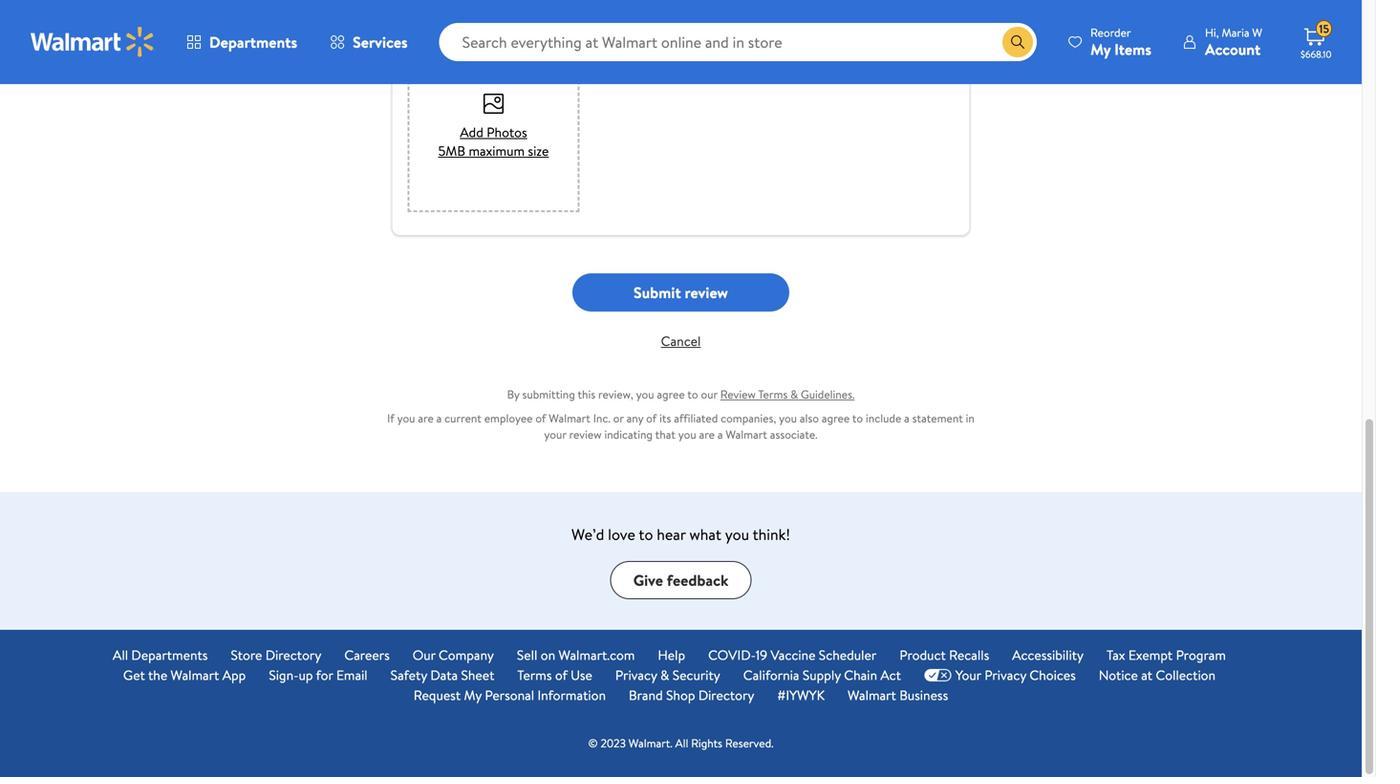 Task type: vqa. For each thing, say whether or not it's contained in the screenshot.
"Terms Of Use"
yes



Task type: locate. For each thing, give the bounding box(es) containing it.
privacy choices icon image
[[924, 669, 952, 682]]

Search search field
[[439, 23, 1037, 61]]

agree
[[657, 386, 685, 402], [822, 410, 850, 426]]

terms of use link
[[517, 665, 592, 685]]

0 horizontal spatial agree
[[657, 386, 685, 402]]

you right if
[[397, 410, 415, 426]]

2 horizontal spatial of
[[646, 410, 657, 426]]

you up any
[[636, 386, 654, 402]]

0 horizontal spatial my
[[464, 686, 482, 704]]

privacy up brand
[[615, 666, 657, 684]]

departments button
[[170, 19, 314, 65]]

5mb
[[438, 141, 466, 160]]

departments inside dropdown button
[[209, 32, 297, 53]]

tax
[[1107, 646, 1125, 664]]

inc.
[[593, 410, 611, 426]]

in
[[966, 410, 975, 426]]

0 vertical spatial all
[[113, 646, 128, 664]]

walmart image
[[31, 27, 155, 57]]

agree down guidelines.
[[822, 410, 850, 426]]

to right 'love'
[[639, 524, 653, 545]]

& down help link
[[660, 666, 669, 684]]

departments
[[209, 32, 297, 53], [131, 646, 208, 664]]

1 horizontal spatial review
[[685, 282, 728, 303]]

cancel link
[[661, 332, 701, 350]]

0 horizontal spatial to
[[639, 524, 653, 545]]

1 horizontal spatial a
[[718, 426, 723, 443]]

1 vertical spatial review
[[569, 426, 602, 443]]

privacy
[[615, 666, 657, 684], [985, 666, 1027, 684]]

0 horizontal spatial terms
[[517, 666, 552, 684]]

1 vertical spatial all
[[675, 735, 688, 751]]

walmart right the
[[171, 666, 219, 684]]

terms up companies,
[[758, 386, 788, 402]]

on
[[541, 646, 555, 664]]

brand shop directory
[[629, 686, 754, 704]]

product recalls link
[[900, 645, 990, 665]]

review inside 'by submitting this review, you agree to our review terms & guidelines. if you are a current employee of walmart inc. or any of its affiliated companies, you also agree to include a statement in your review indicating that you are a walmart associate.'
[[569, 426, 602, 443]]

1 horizontal spatial directory
[[699, 686, 754, 704]]

1 horizontal spatial my
[[1091, 39, 1111, 60]]

0 horizontal spatial review
[[569, 426, 602, 443]]

review right submit
[[685, 282, 728, 303]]

privacy & security link
[[615, 665, 720, 685]]

are
[[418, 410, 434, 426], [699, 426, 715, 443]]

you right that
[[678, 426, 696, 443]]

to left our
[[688, 386, 698, 402]]

data
[[430, 666, 458, 684]]

walmart down chain
[[848, 686, 896, 704]]

0 vertical spatial my
[[1091, 39, 1111, 60]]

personal
[[485, 686, 534, 704]]

1 vertical spatial &
[[660, 666, 669, 684]]

a down our
[[718, 426, 723, 443]]

careers
[[344, 646, 390, 664]]

directory
[[265, 646, 321, 664], [699, 686, 754, 704]]

0 horizontal spatial all
[[113, 646, 128, 664]]

1 privacy from the left
[[615, 666, 657, 684]]

1 vertical spatial to
[[852, 410, 863, 426]]

15
[[1319, 21, 1329, 37]]

your privacy choices
[[956, 666, 1076, 684]]

indicating
[[604, 426, 653, 443]]

0 vertical spatial &
[[791, 386, 798, 402]]

security
[[673, 666, 720, 684]]

collection
[[1156, 666, 1216, 684]]

1 horizontal spatial &
[[791, 386, 798, 402]]

walmart
[[549, 410, 591, 426], [726, 426, 767, 443], [171, 666, 219, 684], [848, 686, 896, 704]]

1 vertical spatial my
[[464, 686, 482, 704]]

notice
[[1099, 666, 1138, 684]]

my down sheet
[[464, 686, 482, 704]]

photos
[[487, 123, 527, 141]]

a left current
[[436, 410, 442, 426]]

0 vertical spatial directory
[[265, 646, 321, 664]]

0 horizontal spatial departments
[[131, 646, 208, 664]]

walmart.com
[[559, 646, 635, 664]]

all inside all departments link
[[113, 646, 128, 664]]

sheet
[[461, 666, 495, 684]]

1 horizontal spatial agree
[[822, 410, 850, 426]]

of
[[536, 410, 546, 426], [646, 410, 657, 426], [555, 666, 568, 684]]

submit
[[634, 282, 681, 303]]

privacy right your
[[985, 666, 1027, 684]]

0 vertical spatial review
[[685, 282, 728, 303]]

review
[[720, 386, 756, 402]]

any
[[627, 410, 644, 426]]

are down our
[[699, 426, 715, 443]]

maximum
[[469, 141, 525, 160]]

all left rights
[[675, 735, 688, 751]]

1 vertical spatial terms
[[517, 666, 552, 684]]

employee
[[484, 410, 533, 426]]

a right include
[[904, 410, 910, 426]]

agree up its
[[657, 386, 685, 402]]

tax exempt program link
[[1107, 645, 1226, 665]]

covid-19 vaccine scheduler link
[[708, 645, 877, 665]]

0 vertical spatial terms
[[758, 386, 788, 402]]

of down submitting
[[536, 410, 546, 426]]

hi,
[[1205, 24, 1219, 41]]

#iywyk
[[777, 686, 825, 704]]

notice at collection link
[[1099, 665, 1216, 685]]

of left its
[[646, 410, 657, 426]]

brand
[[629, 686, 663, 704]]

notice at collection request my personal information
[[414, 666, 1216, 704]]

w
[[1252, 24, 1263, 41]]

1 vertical spatial directory
[[699, 686, 754, 704]]

current
[[445, 410, 482, 426]]

search icon image
[[1010, 34, 1026, 50]]

1 vertical spatial agree
[[822, 410, 850, 426]]

#iywyk link
[[777, 685, 825, 705]]

program
[[1176, 646, 1226, 664]]

my inside notice at collection request my personal information
[[464, 686, 482, 704]]

1 horizontal spatial departments
[[209, 32, 297, 53]]

business
[[900, 686, 948, 704]]

1 horizontal spatial are
[[699, 426, 715, 443]]

include
[[866, 410, 902, 426]]

directory down security
[[699, 686, 754, 704]]

0 horizontal spatial privacy
[[615, 666, 657, 684]]

to left include
[[852, 410, 863, 426]]

walmart inside tax exempt program get the walmart app
[[171, 666, 219, 684]]

of left use
[[555, 666, 568, 684]]

to
[[688, 386, 698, 402], [852, 410, 863, 426], [639, 524, 653, 545]]

0 vertical spatial to
[[688, 386, 698, 402]]

sign-
[[269, 666, 299, 684]]

0 vertical spatial agree
[[657, 386, 685, 402]]

&
[[791, 386, 798, 402], [660, 666, 669, 684]]

submit review button
[[573, 273, 789, 312]]

you right what
[[725, 524, 749, 545]]

0 vertical spatial departments
[[209, 32, 297, 53]]

directory up sign-
[[265, 646, 321, 664]]

1 horizontal spatial terms
[[758, 386, 788, 402]]

my left items
[[1091, 39, 1111, 60]]

a
[[436, 410, 442, 426], [904, 410, 910, 426], [718, 426, 723, 443]]

my
[[1091, 39, 1111, 60], [464, 686, 482, 704]]

review terms & guidelines. button
[[720, 386, 855, 402]]

0 horizontal spatial directory
[[265, 646, 321, 664]]

are right if
[[418, 410, 434, 426]]

services button
[[314, 19, 424, 65]]

california supply chain act link
[[743, 665, 901, 685]]

1 horizontal spatial to
[[688, 386, 698, 402]]

you left also
[[779, 410, 797, 426]]

this
[[578, 386, 596, 402]]

review right your at the left bottom of page
[[569, 426, 602, 443]]

safety data sheet link
[[391, 665, 495, 685]]

my inside reorder my items
[[1091, 39, 1111, 60]]

scheduler
[[819, 646, 877, 664]]

you
[[636, 386, 654, 402], [397, 410, 415, 426], [779, 410, 797, 426], [678, 426, 696, 443], [725, 524, 749, 545]]

& left guidelines.
[[791, 386, 798, 402]]

shop
[[666, 686, 695, 704]]

2 privacy from the left
[[985, 666, 1027, 684]]

act
[[881, 666, 901, 684]]

your
[[956, 666, 981, 684]]

terms down sell
[[517, 666, 552, 684]]

1 horizontal spatial privacy
[[985, 666, 1027, 684]]

the
[[148, 666, 167, 684]]

all up the get
[[113, 646, 128, 664]]

account
[[1205, 39, 1261, 60]]

tax exempt program get the walmart app
[[123, 646, 1226, 684]]

0 horizontal spatial are
[[418, 410, 434, 426]]



Task type: describe. For each thing, give the bounding box(es) containing it.
your privacy choices link
[[924, 665, 1076, 685]]

size
[[528, 141, 549, 160]]

if
[[387, 410, 394, 426]]

walmart down this
[[549, 410, 591, 426]]

covid-
[[708, 646, 756, 664]]

©
[[588, 735, 598, 751]]

items
[[1115, 39, 1152, 60]]

2 horizontal spatial to
[[852, 410, 863, 426]]

guidelines.
[[801, 386, 855, 402]]

what
[[690, 524, 722, 545]]

affiliated
[[674, 410, 718, 426]]

by
[[507, 386, 520, 402]]

app
[[222, 666, 246, 684]]

our
[[413, 646, 436, 664]]

2 horizontal spatial a
[[904, 410, 910, 426]]

add
[[460, 123, 483, 141]]

covid-19 vaccine scheduler
[[708, 646, 877, 664]]

exempt
[[1129, 646, 1173, 664]]

use
[[571, 666, 592, 684]]

companies,
[[721, 410, 776, 426]]

email
[[336, 666, 368, 684]]

safety data sheet
[[391, 666, 495, 684]]

sell on walmart.com link
[[517, 645, 635, 665]]

think!
[[753, 524, 790, 545]]

brand shop directory link
[[629, 685, 754, 705]]

our company link
[[413, 645, 494, 665]]

submitting
[[522, 386, 575, 402]]

Walmart Site-Wide search field
[[439, 23, 1037, 61]]

give feedback button
[[611, 561, 751, 599]]

its
[[660, 410, 671, 426]]

get the walmart app link
[[123, 665, 246, 685]]

rights
[[691, 735, 723, 751]]

sell
[[517, 646, 538, 664]]

company
[[439, 646, 494, 664]]

chain
[[844, 666, 877, 684]]

directory inside store directory link
[[265, 646, 321, 664]]

review,
[[598, 386, 633, 402]]

store directory
[[231, 646, 321, 664]]

walmart down review at the right of the page
[[726, 426, 767, 443]]

review inside button
[[685, 282, 728, 303]]

all departments
[[113, 646, 208, 664]]

california
[[743, 666, 800, 684]]

vaccine
[[771, 646, 816, 664]]

cancel
[[661, 332, 701, 350]]

submit review
[[634, 282, 728, 303]]

that
[[655, 426, 676, 443]]

0 horizontal spatial of
[[536, 410, 546, 426]]

2 vertical spatial to
[[639, 524, 653, 545]]

terms inside 'by submitting this review, you agree to our review terms & guidelines. if you are a current employee of walmart inc. or any of its affiliated companies, you also agree to include a statement in your review indicating that you are a walmart associate.'
[[758, 386, 788, 402]]

at
[[1141, 666, 1153, 684]]

accessibility
[[1012, 646, 1084, 664]]

help link
[[658, 645, 685, 665]]

directory inside the brand shop directory link
[[699, 686, 754, 704]]

choices
[[1030, 666, 1076, 684]]

by submitting this review, you agree to our review terms & guidelines. if you are a current employee of walmart inc. or any of its affiliated companies, you also agree to include a statement in your review indicating that you are a walmart associate.
[[387, 386, 975, 443]]

give
[[633, 569, 663, 590]]

0 horizontal spatial a
[[436, 410, 442, 426]]

reorder
[[1091, 24, 1131, 41]]

privacy & security
[[615, 666, 720, 684]]

feedback
[[667, 569, 729, 590]]

sell on walmart.com
[[517, 646, 635, 664]]

product
[[900, 646, 946, 664]]

1 horizontal spatial of
[[555, 666, 568, 684]]

maria
[[1222, 24, 1250, 41]]

add photos 5mb maximum size
[[438, 123, 549, 160]]

19
[[756, 646, 768, 664]]

up
[[299, 666, 313, 684]]

$668.10
[[1301, 48, 1332, 61]]

sign-up for email link
[[269, 665, 368, 685]]

recalls
[[949, 646, 990, 664]]

our company
[[413, 646, 494, 664]]

information
[[538, 686, 606, 704]]

0 horizontal spatial &
[[660, 666, 669, 684]]

supply
[[803, 666, 841, 684]]

sign-up for email
[[269, 666, 368, 684]]

request
[[414, 686, 461, 704]]

love
[[608, 524, 635, 545]]

1 vertical spatial departments
[[131, 646, 208, 664]]

reorder my items
[[1091, 24, 1152, 60]]

walmart business
[[848, 686, 948, 704]]

& inside 'by submitting this review, you agree to our review terms & guidelines. if you are a current employee of walmart inc. or any of its affiliated companies, you also agree to include a statement in your review indicating that you are a walmart associate.'
[[791, 386, 798, 402]]

1 horizontal spatial all
[[675, 735, 688, 751]]

store
[[231, 646, 262, 664]]

2023
[[601, 735, 626, 751]]

give feedback
[[633, 569, 729, 590]]

statement
[[912, 410, 963, 426]]

we'd love to hear what you think!
[[572, 524, 790, 545]]

also
[[800, 410, 819, 426]]

we'd
[[572, 524, 604, 545]]



